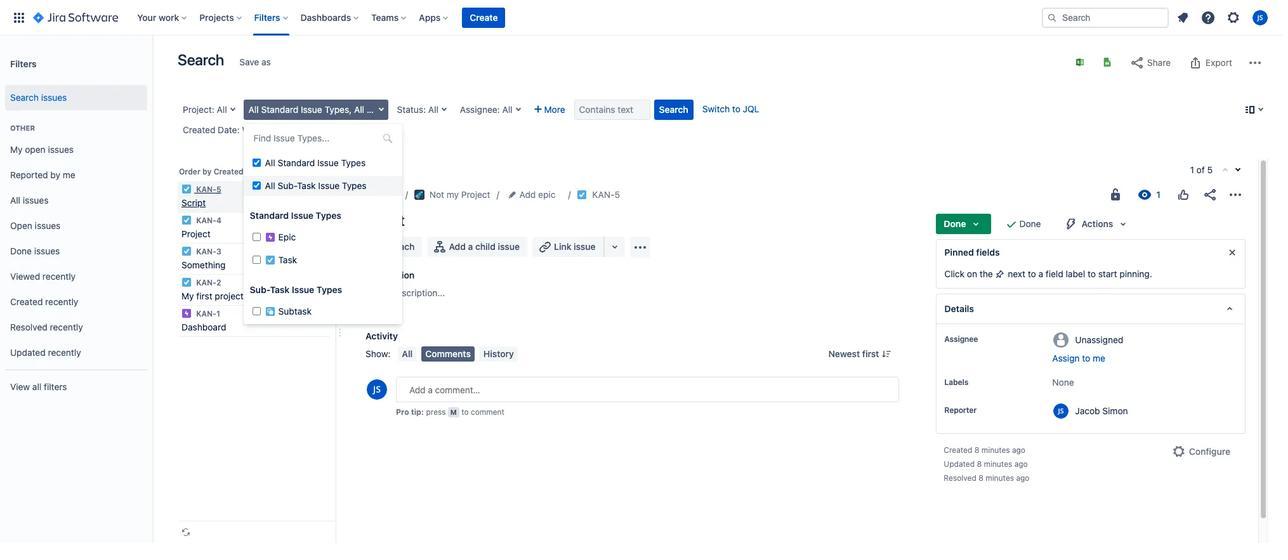 Task type: describe. For each thing, give the bounding box(es) containing it.
types down the all standard issue types
[[342, 180, 367, 191]]

menu bar containing all
[[396, 347, 520, 362]]

to for a
[[1028, 268, 1036, 279]]

add a description...
[[366, 288, 445, 298]]

pinning.
[[1120, 268, 1153, 279]]

1 vertical spatial ago
[[1015, 460, 1028, 469]]

banner containing your work
[[0, 0, 1283, 36]]

1 vertical spatial minutes
[[984, 460, 1013, 469]]

assign to me
[[1053, 353, 1106, 364]]

issues for search issues
[[41, 92, 67, 103]]

2 horizontal spatial 5
[[1208, 164, 1213, 175]]

task inside 'dropdown button'
[[386, 104, 405, 115]]

actions button
[[1056, 214, 1139, 234]]

1 horizontal spatial script
[[366, 211, 405, 229]]

issue down the all standard issue types
[[318, 180, 340, 191]]

days
[[349, 124, 369, 135]]

not available - this is the first issue image
[[1221, 166, 1231, 176]]

order by created
[[179, 167, 243, 176]]

0 vertical spatial 4
[[303, 124, 309, 135]]

none
[[1053, 377, 1074, 388]]

switch
[[702, 103, 730, 114]]

assignee pin to top. only you can see pinned fields. image
[[981, 335, 991, 345]]

types inside all standard issue types,                                 all sub-task issue types 'dropdown button'
[[431, 104, 456, 115]]

task image for my first project
[[182, 277, 192, 288]]

pro tip: press m to comment
[[396, 407, 505, 417]]

project: all
[[183, 104, 227, 115]]

a for description...
[[384, 288, 389, 298]]

1 horizontal spatial 5
[[615, 189, 620, 200]]

add a child issue button
[[427, 237, 527, 257]]

date:
[[218, 124, 240, 135]]

epic
[[278, 232, 296, 242]]

press
[[426, 407, 446, 417]]

subtask
[[278, 306, 312, 317]]

to right 'm'
[[462, 407, 469, 417]]

resolved recently link
[[5, 315, 147, 340]]

issue up remove criteria icon
[[301, 104, 322, 115]]

status:
[[397, 104, 426, 115]]

more button
[[529, 100, 570, 120]]

0 horizontal spatial 5
[[216, 185, 221, 194]]

created date: within the last 4 weeks, 2 days
[[183, 124, 369, 135]]

kan- for script
[[196, 185, 216, 194]]

all
[[32, 381, 41, 392]]

search issues group
[[5, 81, 147, 114]]

save as
[[239, 56, 271, 67]]

actions image
[[1228, 187, 1243, 202]]

newest first
[[829, 348, 879, 359]]

viewed
[[10, 271, 40, 282]]

0 horizontal spatial task image
[[182, 215, 192, 225]]

to for jql
[[732, 103, 741, 114]]

1 vertical spatial 4
[[216, 216, 221, 225]]

first for my
[[196, 291, 212, 301]]

open issues
[[10, 220, 60, 231]]

newest
[[829, 348, 860, 359]]

1 vertical spatial sub-
[[278, 180, 297, 191]]

link web pages and more image
[[607, 239, 622, 255]]

all up standard issue types
[[265, 180, 275, 191]]

created for created recently
[[10, 296, 43, 307]]

1 vertical spatial project
[[182, 229, 211, 239]]

search for search 'button'
[[659, 104, 689, 115]]

done issues link
[[5, 239, 147, 264]]

order by created link
[[178, 164, 256, 179]]

task image for something
[[182, 246, 192, 256]]

work
[[159, 12, 179, 23]]

reporter
[[945, 406, 977, 415]]

types,
[[325, 104, 352, 115]]

all issues link
[[5, 188, 147, 213]]

updated inside created 8 minutes ago updated 8 minutes ago resolved 8 minutes ago
[[944, 460, 975, 469]]

pinned
[[945, 247, 974, 258]]

your profile and settings image
[[1253, 10, 1268, 25]]

done button
[[936, 214, 992, 234]]

of
[[1197, 164, 1205, 175]]

link issue button
[[533, 237, 605, 257]]

jacob simon
[[1075, 405, 1128, 416]]

projects link
[[366, 187, 399, 202]]

comments
[[425, 348, 471, 359]]

share link
[[1123, 53, 1177, 73]]

unassigned
[[1075, 334, 1124, 345]]

create
[[470, 12, 498, 23]]

filters
[[44, 381, 67, 392]]

reporter pin to top. only you can see pinned fields. image
[[980, 406, 990, 416]]

link issue
[[554, 241, 596, 252]]

2 vertical spatial minutes
[[986, 474, 1014, 483]]

history button
[[480, 347, 518, 362]]

to left start at the right of page
[[1088, 268, 1096, 279]]

view
[[10, 381, 30, 392]]

notifications image
[[1176, 10, 1191, 25]]

updated recently link
[[5, 340, 147, 366]]

something
[[182, 260, 226, 270]]

2 vertical spatial standard
[[250, 210, 289, 221]]

issue inside 'button'
[[498, 241, 520, 252]]

kan-1
[[194, 309, 220, 319]]

filters inside popup button
[[254, 12, 280, 23]]

kan- for project
[[196, 216, 216, 225]]

Search issues using keywords text field
[[574, 100, 650, 120]]

apps
[[419, 12, 441, 23]]

resolved inside created 8 minutes ago updated 8 minutes ago resolved 8 minutes ago
[[944, 474, 977, 483]]

your work
[[137, 12, 179, 23]]

all sub-task issue types
[[265, 180, 367, 191]]

switch to jql
[[702, 103, 759, 114]]

dashboards button
[[297, 7, 364, 28]]

add a child issue
[[449, 241, 520, 252]]

epic
[[538, 189, 556, 200]]

add epic
[[520, 189, 556, 200]]

1 vertical spatial 1
[[216, 309, 220, 319]]

start
[[1099, 268, 1118, 279]]

teams button
[[368, 7, 411, 28]]

all inside button
[[402, 348, 413, 359]]

Search field
[[1042, 7, 1169, 28]]

activity
[[366, 331, 398, 341]]

my for my open issues
[[10, 144, 23, 155]]

0 vertical spatial ago
[[1012, 446, 1026, 455]]

help image
[[1201, 10, 1216, 25]]

assignee:
[[460, 104, 500, 115]]

1 vertical spatial a
[[1039, 268, 1044, 279]]

2 vertical spatial ago
[[1016, 474, 1030, 483]]

1 vertical spatial 8
[[977, 460, 982, 469]]

primary element
[[8, 0, 1042, 35]]

share image
[[1203, 187, 1218, 202]]

done inside dropdown button
[[944, 218, 966, 229]]

appswitcher icon image
[[11, 10, 27, 25]]

created recently link
[[5, 289, 147, 315]]

actions
[[1082, 218, 1113, 229]]

copy link to issue image
[[618, 189, 628, 199]]

0 horizontal spatial filters
[[10, 58, 37, 69]]

m
[[451, 408, 457, 416]]

epic image
[[182, 308, 192, 319]]

0 vertical spatial 2
[[342, 124, 347, 135]]

fields
[[976, 247, 1000, 258]]

Find Issue Types... field
[[250, 129, 396, 147]]

types down standard issue types element
[[317, 284, 342, 295]]

teams
[[371, 12, 399, 23]]

project
[[215, 291, 244, 301]]

updated inside other group
[[10, 347, 46, 358]]

projects for projects popup button at the left
[[199, 12, 234, 23]]

1 vertical spatial 2
[[216, 278, 221, 288]]

viewed recently link
[[5, 264, 147, 289]]

click
[[945, 268, 965, 279]]

dashboard
[[182, 322, 226, 333]]

kan-2
[[194, 278, 221, 288]]

all button
[[398, 347, 417, 362]]

not my project link
[[414, 187, 490, 202]]

recently for viewed recently
[[42, 271, 76, 282]]

all standard issue types,                                 all sub-task issue types
[[249, 104, 456, 115]]

a for child
[[468, 241, 473, 252]]

my
[[447, 189, 459, 200]]

pro
[[396, 407, 409, 417]]

description
[[366, 270, 415, 281]]

assignee
[[945, 335, 978, 344]]

not my project
[[430, 189, 490, 200]]

weeks,
[[311, 124, 339, 135]]

export button
[[1182, 53, 1239, 73]]



Task type: vqa. For each thing, say whether or not it's contained in the screenshot.
2nd Troubleshooting blueprint from the bottom of the page
no



Task type: locate. For each thing, give the bounding box(es) containing it.
task up default image
[[386, 104, 405, 115]]

0 horizontal spatial my
[[10, 144, 23, 155]]

search button
[[654, 100, 694, 120]]

kan- up dashboard
[[196, 309, 216, 319]]

add for add a child issue
[[449, 241, 466, 252]]

created
[[183, 124, 215, 135], [214, 167, 243, 176], [10, 296, 43, 307], [944, 446, 973, 455]]

me down 'unassigned'
[[1093, 353, 1106, 364]]

the
[[270, 124, 284, 135], [980, 268, 993, 279]]

kan- left "copy link to issue" icon
[[592, 189, 615, 200]]

jira software image
[[33, 10, 118, 25], [33, 10, 118, 25]]

kan- down order by created
[[196, 185, 216, 194]]

issue
[[498, 241, 520, 252], [574, 241, 596, 252]]

issues inside 'link'
[[41, 92, 67, 103]]

jacob
[[1075, 405, 1100, 416]]

0 vertical spatial filters
[[254, 12, 280, 23]]

standard for all standard issue types,                                 all sub-task issue types
[[261, 104, 298, 115]]

me inside other group
[[63, 169, 75, 180]]

1 horizontal spatial kan-5
[[592, 189, 620, 200]]

all up 'days'
[[354, 104, 364, 115]]

updated down resolved recently
[[10, 347, 46, 358]]

all standard issue types,                                 all sub-task issue types button
[[243, 100, 456, 120]]

0 horizontal spatial kan-5
[[194, 185, 221, 194]]

kan- inside kan-5 link
[[592, 189, 615, 200]]

0 horizontal spatial the
[[270, 124, 284, 135]]

issue up the subtask
[[292, 284, 314, 295]]

0 horizontal spatial done
[[10, 245, 32, 256]]

projects button
[[196, 7, 247, 28]]

recently down viewed recently link
[[45, 296, 78, 307]]

types down all sub-task issue types
[[316, 210, 341, 221]]

export
[[1206, 57, 1233, 68]]

0 vertical spatial standard
[[261, 104, 298, 115]]

open
[[10, 220, 32, 231]]

search inside 'button'
[[659, 104, 689, 115]]

created down reporter
[[944, 446, 973, 455]]

my first project
[[182, 291, 244, 301]]

search down projects popup button at the left
[[178, 51, 224, 69]]

0 horizontal spatial first
[[196, 291, 212, 301]]

0 horizontal spatial 2
[[216, 278, 221, 288]]

2 horizontal spatial add
[[520, 189, 536, 200]]

1 horizontal spatial issue
[[574, 241, 596, 252]]

assign to me button
[[1053, 352, 1233, 365]]

project right my on the left top of page
[[461, 189, 490, 200]]

1 vertical spatial my
[[182, 291, 194, 301]]

0 vertical spatial updated
[[10, 347, 46, 358]]

hide message image
[[1225, 245, 1240, 260]]

created down project:
[[183, 124, 215, 135]]

ago
[[1012, 446, 1026, 455], [1015, 460, 1028, 469], [1016, 474, 1030, 483]]

more
[[544, 104, 565, 115]]

0 horizontal spatial 1
[[216, 309, 220, 319]]

5 up link web pages and more image
[[615, 189, 620, 200]]

1 horizontal spatial a
[[468, 241, 473, 252]]

all right status:
[[428, 104, 439, 115]]

first for newest
[[862, 348, 879, 359]]

standard issue types
[[250, 210, 341, 221]]

0 vertical spatial first
[[196, 291, 212, 301]]

4 up 3 at the top left of page
[[216, 216, 221, 225]]

search inside 'link'
[[10, 92, 39, 103]]

0 vertical spatial script
[[182, 197, 206, 208]]

created for created date: within the last 4 weeks, 2 days
[[183, 124, 215, 135]]

issue left assignee:
[[407, 104, 429, 115]]

2 vertical spatial a
[[384, 288, 389, 298]]

all up "within"
[[249, 104, 259, 115]]

standard for all standard issue types
[[278, 157, 315, 168]]

me inside button
[[1093, 353, 1106, 364]]

kan- for dashboard
[[196, 309, 216, 319]]

projects for projects link at the top left of the page
[[366, 189, 399, 200]]

script down projects link at the top left of the page
[[366, 211, 405, 229]]

task down the all standard issue types
[[297, 180, 316, 191]]

task down epic
[[278, 255, 297, 265]]

1 left of
[[1190, 164, 1194, 175]]

search image
[[1047, 12, 1057, 23]]

first inside button
[[862, 348, 879, 359]]

3 task image from the top
[[182, 277, 192, 288]]

to for me
[[1082, 353, 1091, 364]]

task image
[[182, 184, 192, 194], [182, 246, 192, 256], [182, 277, 192, 288]]

next to a field label to start pinning.
[[1006, 268, 1153, 279]]

all inside other group
[[10, 195, 20, 205]]

updated
[[10, 347, 46, 358], [944, 460, 975, 469]]

add
[[520, 189, 536, 200], [449, 241, 466, 252], [366, 288, 382, 298]]

order
[[179, 167, 201, 176]]

by inside other group
[[50, 169, 60, 180]]

resolved inside other group
[[10, 322, 47, 332]]

script up kan-4
[[182, 197, 206, 208]]

1 of 5
[[1190, 164, 1213, 175]]

by right order
[[203, 167, 212, 176]]

task image left kan-4
[[182, 215, 192, 225]]

not my project image
[[414, 190, 425, 200]]

0 vertical spatial sub-
[[367, 104, 386, 115]]

to inside button
[[1082, 353, 1091, 364]]

small image
[[245, 168, 255, 178]]

1 vertical spatial script
[[366, 211, 405, 229]]

default image
[[383, 133, 393, 143]]

switch to jql link
[[702, 103, 759, 114]]

2 task image from the top
[[182, 246, 192, 256]]

2 horizontal spatial done
[[1020, 218, 1041, 229]]

add epic button
[[506, 187, 559, 202]]

to right assign
[[1082, 353, 1091, 364]]

your work button
[[133, 7, 192, 28]]

sidebar navigation image
[[138, 51, 166, 76]]

2
[[342, 124, 347, 135], [216, 278, 221, 288]]

issue right child
[[498, 241, 520, 252]]

created down viewed
[[10, 296, 43, 307]]

jql
[[743, 103, 759, 114]]

0 vertical spatial 8
[[975, 446, 980, 455]]

project:
[[183, 104, 214, 115]]

types down 'days'
[[341, 157, 366, 168]]

1 horizontal spatial by
[[203, 167, 212, 176]]

standard issue types element
[[243, 227, 402, 272]]

standard inside all standard issue types,                                 all sub-task issue types 'dropdown button'
[[261, 104, 298, 115]]

issue right link
[[574, 241, 596, 252]]

0 vertical spatial minutes
[[982, 446, 1010, 455]]

0 horizontal spatial issue
[[498, 241, 520, 252]]

1 vertical spatial task image
[[182, 215, 192, 225]]

task image left 'kan-3'
[[182, 246, 192, 256]]

0 horizontal spatial projects
[[199, 12, 234, 23]]

vote options: no one has voted for this issue yet. image
[[1176, 187, 1191, 202]]

2 vertical spatial search
[[659, 104, 689, 115]]

kan- up something in the left top of the page
[[196, 247, 216, 256]]

profile image of jacob simon image
[[367, 380, 387, 400]]

search up other
[[10, 92, 39, 103]]

2 vertical spatial task image
[[182, 277, 192, 288]]

filters up search issues
[[10, 58, 37, 69]]

add down "description"
[[366, 288, 382, 298]]

updated recently
[[10, 347, 81, 358]]

1 vertical spatial resolved
[[944, 474, 977, 483]]

1 vertical spatial updated
[[944, 460, 975, 469]]

all right show:
[[402, 348, 413, 359]]

1 horizontal spatial 2
[[342, 124, 347, 135]]

settings image
[[1226, 10, 1242, 25]]

0 horizontal spatial add
[[366, 288, 382, 298]]

2 up my first project
[[216, 278, 221, 288]]

filters
[[254, 12, 280, 23], [10, 58, 37, 69]]

newest first image
[[882, 349, 892, 359]]

kan-5 up link web pages and more image
[[592, 189, 620, 200]]

field
[[1046, 268, 1064, 279]]

me for reported by me
[[63, 169, 75, 180]]

5 down order by created link
[[216, 185, 221, 194]]

kan-5 down order by created
[[194, 185, 221, 194]]

sub-task issue types
[[250, 284, 342, 295]]

2 vertical spatial add
[[366, 288, 382, 298]]

0 vertical spatial me
[[63, 169, 75, 180]]

me down my open issues link
[[63, 169, 75, 180]]

task image left kan-5 link
[[577, 190, 587, 200]]

0 vertical spatial 1
[[1190, 164, 1194, 175]]

details element
[[936, 294, 1246, 324]]

me for assign to me
[[1093, 353, 1106, 364]]

sub- inside all standard issue types,                                 all sub-task issue types 'dropdown button'
[[367, 104, 386, 115]]

kan- for something
[[196, 247, 216, 256]]

to right next
[[1028, 268, 1036, 279]]

add inside dropdown button
[[520, 189, 536, 200]]

0 vertical spatial add
[[520, 189, 536, 200]]

1 horizontal spatial search
[[178, 51, 224, 69]]

last
[[286, 124, 301, 135]]

create button
[[462, 7, 506, 28]]

configure
[[1189, 446, 1231, 457]]

0 vertical spatial task image
[[577, 190, 587, 200]]

as
[[262, 56, 271, 67]]

0 vertical spatial search
[[178, 51, 224, 69]]

banner
[[0, 0, 1283, 36]]

all up date:
[[217, 104, 227, 115]]

all up open
[[10, 195, 20, 205]]

task up the subtask
[[270, 284, 290, 295]]

add left "epic" on the top left of the page
[[520, 189, 536, 200]]

next issue 'kan-4' ( type 'j' ) image
[[1233, 165, 1243, 175]]

search for search issues
[[10, 92, 39, 103]]

the left last
[[270, 124, 284, 135]]

projects
[[199, 12, 234, 23], [366, 189, 399, 200]]

open in google sheets image
[[1103, 57, 1113, 67]]

done up next
[[1020, 218, 1041, 229]]

first left newest first icon
[[862, 348, 879, 359]]

kan- up 'kan-3'
[[196, 216, 216, 225]]

kan-3
[[194, 247, 221, 256]]

2 vertical spatial 8
[[979, 474, 984, 483]]

0 horizontal spatial search
[[10, 92, 39, 103]]

my inside other group
[[10, 144, 23, 155]]

0 vertical spatial resolved
[[10, 322, 47, 332]]

created recently
[[10, 296, 78, 307]]

1 vertical spatial the
[[980, 268, 993, 279]]

the right on
[[980, 268, 993, 279]]

my up epic icon
[[182, 291, 194, 301]]

1 horizontal spatial project
[[461, 189, 490, 200]]

0 vertical spatial projects
[[199, 12, 234, 23]]

created inside other group
[[10, 296, 43, 307]]

0 horizontal spatial me
[[63, 169, 75, 180]]

1 horizontal spatial resolved
[[944, 474, 977, 483]]

created left 'small' icon
[[214, 167, 243, 176]]

a left child
[[468, 241, 473, 252]]

add left child
[[449, 241, 466, 252]]

None checkbox
[[252, 159, 261, 167], [252, 182, 261, 190], [252, 307, 261, 315], [252, 159, 261, 167], [252, 182, 261, 190], [252, 307, 261, 315]]

a down "description"
[[384, 288, 389, 298]]

standard up epic
[[250, 210, 289, 221]]

1 horizontal spatial task image
[[577, 190, 587, 200]]

updated down reporter
[[944, 460, 975, 469]]

1 vertical spatial standard
[[278, 157, 315, 168]]

label
[[1066, 268, 1086, 279]]

next
[[1008, 268, 1026, 279]]

my
[[10, 144, 23, 155], [182, 291, 194, 301]]

script
[[182, 197, 206, 208], [366, 211, 405, 229]]

dashboards
[[301, 12, 351, 23]]

2 left 'days'
[[342, 124, 347, 135]]

0 vertical spatial project
[[461, 189, 490, 200]]

recently up created recently
[[42, 271, 76, 282]]

1 horizontal spatial 4
[[303, 124, 309, 135]]

0 horizontal spatial by
[[50, 169, 60, 180]]

projects right work at the top of the page
[[199, 12, 234, 23]]

0 horizontal spatial script
[[182, 197, 206, 208]]

issue up epic
[[291, 210, 313, 221]]

2 vertical spatial sub-
[[250, 284, 270, 295]]

0 vertical spatial my
[[10, 144, 23, 155]]

comments button
[[422, 347, 475, 362]]

created inside created 8 minutes ago updated 8 minutes ago resolved 8 minutes ago
[[944, 446, 973, 455]]

1 vertical spatial task image
[[182, 246, 192, 256]]

labels
[[945, 378, 969, 387]]

0 horizontal spatial project
[[182, 229, 211, 239]]

simon
[[1103, 405, 1128, 416]]

1 horizontal spatial sub-
[[278, 180, 297, 191]]

sub-
[[367, 104, 386, 115], [278, 180, 297, 191], [250, 284, 270, 295]]

1 horizontal spatial add
[[449, 241, 466, 252]]

1 horizontal spatial me
[[1093, 353, 1106, 364]]

1 task image from the top
[[182, 184, 192, 194]]

by right reported
[[50, 169, 60, 180]]

issue inside "button"
[[574, 241, 596, 252]]

done up pinned
[[944, 218, 966, 229]]

1 down my first project
[[216, 309, 220, 319]]

recently for resolved recently
[[50, 322, 83, 332]]

1 horizontal spatial my
[[182, 291, 194, 301]]

configure link
[[1164, 442, 1238, 462]]

my left open
[[10, 144, 23, 155]]

done inside other group
[[10, 245, 32, 256]]

reported by me
[[10, 169, 75, 180]]

project inside not my project link
[[461, 189, 490, 200]]

4
[[303, 124, 309, 135], [216, 216, 221, 225]]

recently for updated recently
[[48, 347, 81, 358]]

standard up all sub-task issue types
[[278, 157, 315, 168]]

1 horizontal spatial projects
[[366, 189, 399, 200]]

Add a comment… field
[[396, 377, 900, 402]]

5 right of
[[1208, 164, 1213, 175]]

all right 'small' icon
[[265, 157, 275, 168]]

a
[[468, 241, 473, 252], [1039, 268, 1044, 279], [384, 288, 389, 298]]

kan- up my first project
[[196, 278, 216, 288]]

task image
[[577, 190, 587, 200], [182, 215, 192, 225]]

0 horizontal spatial a
[[384, 288, 389, 298]]

task image for script
[[182, 184, 192, 194]]

projects left not my project image
[[366, 189, 399, 200]]

task image down order
[[182, 184, 192, 194]]

other group
[[5, 110, 147, 369]]

recently
[[42, 271, 76, 282], [45, 296, 78, 307], [50, 322, 83, 332], [48, 347, 81, 358]]

kan- for my first project
[[196, 278, 216, 288]]

1 horizontal spatial updated
[[944, 460, 975, 469]]

add for add a description...
[[366, 288, 382, 298]]

attach button
[[366, 237, 422, 257]]

filters up as
[[254, 12, 280, 23]]

within
[[242, 124, 268, 135]]

history
[[484, 348, 514, 359]]

0 horizontal spatial 4
[[216, 216, 221, 225]]

1 horizontal spatial 1
[[1190, 164, 1194, 175]]

status: all
[[397, 104, 439, 115]]

done image
[[1004, 216, 1020, 232]]

1 vertical spatial me
[[1093, 353, 1106, 364]]

project down kan-4
[[182, 229, 211, 239]]

sub- up 'days'
[[367, 104, 386, 115]]

1 horizontal spatial filters
[[254, 12, 280, 23]]

by for order
[[203, 167, 212, 176]]

issues for open issues
[[35, 220, 60, 231]]

2 horizontal spatial sub-
[[367, 104, 386, 115]]

open in microsoft excel image
[[1075, 57, 1085, 67]]

project
[[461, 189, 490, 200], [182, 229, 211, 239]]

issues for done issues
[[34, 245, 60, 256]]

a inside 'button'
[[468, 241, 473, 252]]

projects inside popup button
[[199, 12, 234, 23]]

add for add epic
[[520, 189, 536, 200]]

1 horizontal spatial done
[[944, 218, 966, 229]]

search left switch in the top right of the page
[[659, 104, 689, 115]]

issues for all issues
[[23, 195, 49, 205]]

newest first button
[[821, 347, 900, 362]]

apps button
[[415, 7, 453, 28]]

sub- up standard issue types
[[278, 180, 297, 191]]

a left field
[[1039, 268, 1044, 279]]

1 vertical spatial add
[[449, 241, 466, 252]]

1 issue from the left
[[498, 241, 520, 252]]

4 right last
[[303, 124, 309, 135]]

None checkbox
[[252, 233, 261, 241], [252, 256, 261, 264], [252, 233, 261, 241], [252, 256, 261, 264]]

first down kan-2
[[196, 291, 212, 301]]

remove criteria image
[[320, 124, 330, 135]]

recently for created recently
[[45, 296, 78, 307]]

done down open
[[10, 245, 32, 256]]

to left jql
[[732, 103, 741, 114]]

standard up created date: within the last 4 weeks, 2 days
[[261, 104, 298, 115]]

done
[[944, 218, 966, 229], [1020, 218, 1041, 229], [10, 245, 32, 256]]

task inside standard issue types element
[[278, 255, 297, 265]]

on
[[967, 268, 977, 279]]

kan-5
[[194, 185, 221, 194], [592, 189, 620, 200]]

menu bar
[[396, 347, 520, 362]]

by for reported
[[50, 169, 60, 180]]

1 horizontal spatial the
[[980, 268, 993, 279]]

my for my first project
[[182, 291, 194, 301]]

reported
[[10, 169, 48, 180]]

add app image
[[633, 240, 648, 255]]

all issues
[[10, 195, 49, 205]]

all right assignee:
[[502, 104, 513, 115]]

issue down find issue types... "field"
[[317, 157, 339, 168]]

types right status:
[[431, 104, 456, 115]]

all
[[217, 104, 227, 115], [249, 104, 259, 115], [354, 104, 364, 115], [428, 104, 439, 115], [502, 104, 513, 115], [265, 157, 275, 168], [265, 180, 275, 191], [10, 195, 20, 205], [402, 348, 413, 359]]

click on the
[[945, 268, 996, 279]]

1 horizontal spatial first
[[862, 348, 879, 359]]

recently down the created recently link
[[50, 322, 83, 332]]

created 8 minutes ago updated 8 minutes ago resolved 8 minutes ago
[[944, 446, 1030, 483]]

created for created 8 minutes ago updated 8 minutes ago resolved 8 minutes ago
[[944, 446, 973, 455]]

1 vertical spatial projects
[[366, 189, 399, 200]]

task image left kan-2
[[182, 277, 192, 288]]

not
[[430, 189, 444, 200]]

0 horizontal spatial updated
[[10, 347, 46, 358]]

my open issues
[[10, 144, 74, 155]]

2 issue from the left
[[574, 241, 596, 252]]

link
[[554, 241, 572, 252]]

recently down resolved recently link
[[48, 347, 81, 358]]

0 horizontal spatial resolved
[[10, 322, 47, 332]]

no restrictions image
[[1108, 187, 1123, 202]]

add inside 'button'
[[449, 241, 466, 252]]

sub- right project
[[250, 284, 270, 295]]

view all filters
[[10, 381, 67, 392]]

0 horizontal spatial sub-
[[250, 284, 270, 295]]

search issues link
[[5, 85, 147, 110]]

0 vertical spatial task image
[[182, 184, 192, 194]]

1 vertical spatial filters
[[10, 58, 37, 69]]

your
[[137, 12, 156, 23]]

1 vertical spatial first
[[862, 348, 879, 359]]



